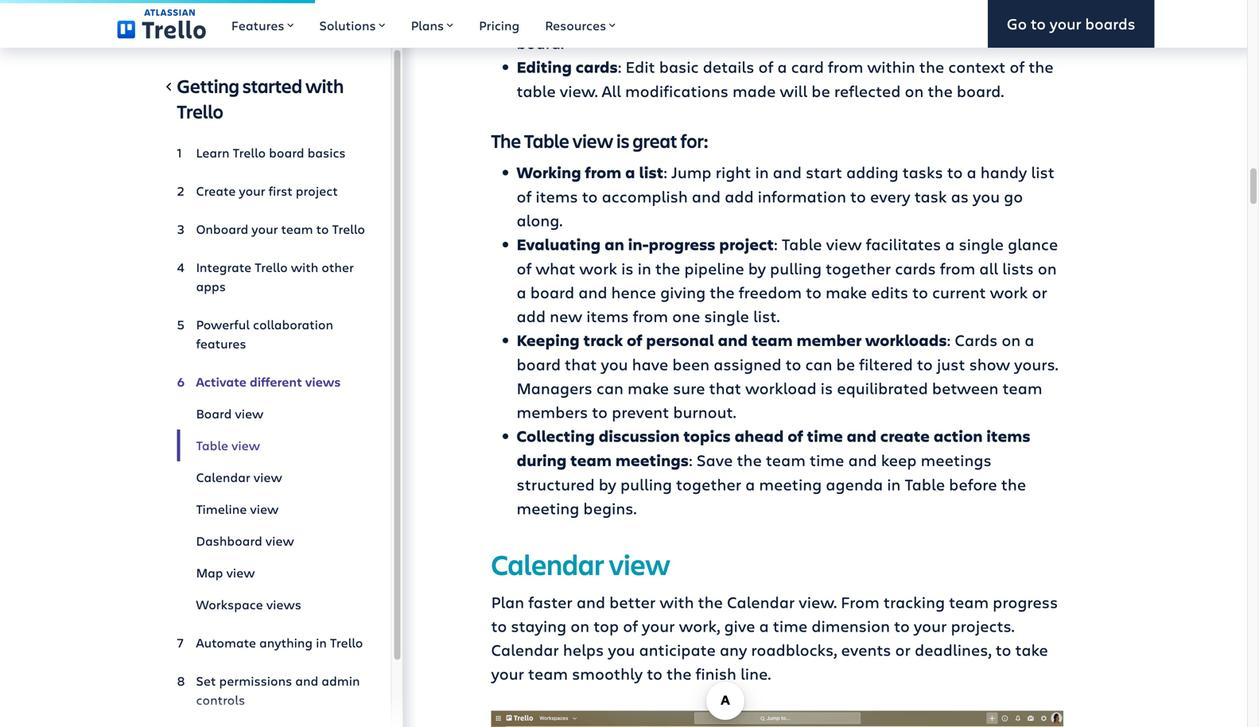 Task type: describe. For each thing, give the bounding box(es) containing it.
view up working from a list
[[573, 128, 614, 153]]

and down the jump
[[692, 185, 721, 207]]

: filter and sort cards by lists, labels, members, and due dates to highlight relevant information from the board.
[[517, 0, 1021, 53]]

your down create your first project
[[252, 220, 278, 237]]

information inside the : jump right in and start adding tasks to a handy list of items to accomplish and add information to every task as you go along.
[[758, 185, 846, 207]]

handy
[[981, 161, 1027, 183]]

editing
[[517, 56, 572, 78]]

list.
[[753, 305, 780, 327]]

together inside : save the team time and keep meetings structured by pulling together a meeting agenda in table before the meeting begins.
[[676, 473, 742, 495]]

cards inside : filter and sort cards by lists, labels, members, and due dates to highlight relevant information from the board.
[[838, 0, 879, 5]]

and inside : save the team time and keep meetings structured by pulling together a meeting agenda in table before the meeting begins.
[[848, 449, 877, 471]]

due
[[628, 8, 656, 29]]

the right "before"
[[1001, 473, 1026, 495]]

automate
[[196, 634, 256, 651]]

table down board
[[196, 437, 228, 454]]

your down staying
[[491, 663, 524, 684]]

filter
[[728, 0, 767, 5]]

1 horizontal spatial single
[[959, 233, 1004, 255]]

your left boards
[[1050, 13, 1082, 34]]

features
[[231, 17, 284, 34]]

learn trello board basics
[[196, 144, 346, 161]]

freedom
[[739, 281, 802, 303]]

from down the table view is great for:
[[585, 161, 622, 183]]

list inside the : jump right in and start adding tasks to a handy list of items to accomplish and add information to every task as you go along.
[[1031, 161, 1055, 183]]

calendar down staying
[[491, 639, 559, 660]]

information inside : filter and sort cards by lists, labels, members, and due dates to highlight relevant information from the board.
[[864, 8, 953, 29]]

1 horizontal spatial can
[[805, 353, 833, 375]]

make inside ': cards on a board that you have been assigned to can be filtered to just show yours. managers can make sure that workload is equilibrated between team members to prevent burnout.'
[[628, 377, 669, 399]]

a up accomplish
[[625, 161, 635, 183]]

burnout.
[[673, 401, 736, 422]]

in inside the : jump right in and start adding tasks to a handy list of items to accomplish and add information to every task as you go along.
[[755, 161, 769, 183]]

before
[[949, 473, 997, 495]]

the up work,
[[698, 591, 723, 613]]

of inside collecting discussion topics ahead of time and create action items during team meetings
[[788, 425, 803, 447]]

add inside the : jump right in and start adding tasks to a handy list of items to accomplish and add information to every task as you go along.
[[725, 185, 754, 207]]

a right the facilitates
[[945, 233, 955, 255]]

table view
[[196, 437, 260, 454]]

to right "edits"
[[913, 281, 928, 303]]

pulling inside : save the team time and keep meetings structured by pulling together a meeting agenda in table before the meeting begins.
[[621, 473, 672, 495]]

is inside ': cards on a board that you have been assigned to can be filtered to just show yours. managers can make sure that workload is equilibrated between team members to prevent burnout.'
[[821, 377, 833, 399]]

collecting
[[517, 425, 595, 447]]

trello inside "getting started with trello"
[[177, 99, 223, 124]]

workloads
[[866, 329, 947, 351]]

roadblocks,
[[751, 639, 837, 660]]

staying
[[511, 615, 567, 636]]

tasks
[[903, 161, 943, 183]]

trello inside integrate trello with other apps
[[255, 259, 288, 276]]

details
[[703, 56, 755, 77]]

trello up other
[[332, 220, 365, 237]]

view for table view
[[232, 437, 260, 454]]

the down pipeline
[[710, 281, 735, 303]]

workspace views
[[196, 596, 301, 613]]

calendar up the "faster"
[[491, 545, 604, 583]]

the down context
[[928, 80, 953, 101]]

yours.
[[1014, 353, 1059, 375]]

dashboard view link
[[177, 525, 366, 557]]

a inside : save the team time and keep meetings structured by pulling together a meeting agenda in table before the meeting begins.
[[746, 473, 755, 495]]

view for dashboard view
[[266, 532, 294, 549]]

: for save
[[689, 449, 693, 471]]

from up current
[[940, 257, 976, 279]]

view. inside "calendar view plan faster and better with the calendar view. from tracking team progress to staying on top of your work, give a time dimension to your projects. calendar helps you anticipate any roadblocks, events or deadlines, to take your team smoothly to the finish line."
[[799, 591, 837, 613]]

board inside ': cards on a board that you have been assigned to can be filtered to just show yours. managers can make sure that workload is equilibrated between team members to prevent burnout.'
[[517, 353, 561, 375]]

task
[[915, 185, 947, 207]]

with for trello
[[291, 259, 318, 276]]

time inside collecting discussion topics ahead of time and create action items during team meetings
[[807, 425, 843, 447]]

a inside the : jump right in and start adding tasks to a handy list of items to accomplish and add information to every task as you go along.
[[967, 161, 977, 183]]

be inside ': cards on a board that you have been assigned to can be filtered to just show yours. managers can make sure that workload is equilibrated between team members to prevent burnout.'
[[837, 353, 855, 375]]

to down the "anticipate"
[[647, 663, 663, 684]]

filtered
[[859, 353, 913, 375]]

a up the keeping
[[517, 281, 526, 303]]

items inside the : jump right in and start adding tasks to a handy list of items to accomplish and add information to every task as you go along.
[[536, 185, 578, 207]]

in-
[[628, 233, 649, 255]]

and inside collecting discussion topics ahead of time and create action items during team meetings
[[847, 425, 877, 447]]

to left take
[[996, 639, 1012, 660]]

to left "prevent"
[[592, 401, 608, 422]]

keeping
[[517, 329, 580, 351]]

add inside : table view facilitates a single glance of what work is in the pipeline by pulling together cards from all lists on a board and hence giving the freedom to make edits to current work or add new items from one single list.
[[517, 305, 546, 327]]

to right go
[[1031, 13, 1046, 34]]

better
[[609, 591, 656, 613]]

powerful collaboration features
[[196, 316, 333, 352]]

0 vertical spatial views
[[305, 373, 341, 390]]

1 vertical spatial project
[[719, 233, 774, 255]]

workspace views link
[[177, 589, 366, 621]]

: for table
[[774, 233, 778, 255]]

highlight
[[727, 8, 794, 29]]

create
[[196, 182, 236, 199]]

finish
[[696, 663, 737, 684]]

work,
[[679, 615, 720, 636]]

timeline view
[[196, 500, 279, 518]]

: jump right in and start adding tasks to a handy list of items to accomplish and add information to every task as you go along.
[[517, 161, 1055, 231]]

board. inside : filter and sort cards by lists, labels, members, and due dates to highlight relevant information from the board.
[[517, 32, 564, 53]]

accomplish
[[602, 185, 688, 207]]

pricing link
[[466, 0, 532, 48]]

of inside "calendar view plan faster and better with the calendar view. from tracking team progress to staying on top of your work, give a time dimension to your projects. calendar helps you anticipate any roadblocks, events or deadlines, to take your team smoothly to the finish line."
[[623, 615, 638, 636]]

card
[[791, 56, 824, 77]]

an image showing the calendar view of a trello board image
[[491, 711, 1064, 727]]

give
[[724, 615, 755, 636]]

between
[[932, 377, 999, 399]]

events
[[841, 639, 891, 660]]

line.
[[741, 663, 771, 684]]

cards inside : table view facilitates a single glance of what work is in the pipeline by pulling together cards from all lists on a board and hence giving the freedom to make edits to current work or add new items from one single list.
[[895, 257, 936, 279]]

the inside : filter and sort cards by lists, labels, members, and due dates to highlight relevant information from the board.
[[996, 8, 1021, 29]]

: edit basic details of a card from within the context of the table view. all modifications made will be reflected on the board.
[[517, 56, 1054, 101]]

anticipate
[[639, 639, 716, 660]]

great
[[633, 128, 677, 153]]

: save the team time and keep meetings structured by pulling together a meeting agenda in table before the meeting begins.
[[517, 449, 1026, 519]]

views inside 'link'
[[266, 596, 301, 613]]

automate anything in trello
[[196, 634, 363, 651]]

view for calendar view
[[254, 469, 282, 486]]

by inside : save the team time and keep meetings structured by pulling together a meeting agenda in table before the meeting begins.
[[599, 473, 617, 495]]

map
[[196, 564, 223, 581]]

collecting discussion topics ahead of time and create action items during team meetings
[[517, 425, 1031, 471]]

meetings inside : save the team time and keep meetings structured by pulling together a meeting agenda in table before the meeting begins.
[[921, 449, 992, 471]]

be inside the : edit basic details of a card from within the context of the table view. all modifications made will be reflected on the board.
[[812, 80, 830, 101]]

modifications
[[625, 80, 729, 101]]

along.
[[517, 209, 563, 231]]

to right freedom
[[806, 281, 822, 303]]

the up giving at the top right of the page
[[655, 257, 680, 279]]

meetings inside collecting discussion topics ahead of time and create action items during team meetings
[[616, 449, 689, 471]]

topics
[[684, 425, 731, 447]]

0 vertical spatial progress
[[649, 233, 716, 255]]

to up as
[[947, 161, 963, 183]]

dates
[[660, 8, 703, 29]]

powerful collaboration features link
[[177, 309, 366, 360]]

activate
[[196, 373, 247, 390]]

in inside : table view facilitates a single glance of what work is in the pipeline by pulling together cards from all lists on a board and hence giving the freedom to make edits to current work or add new items from one single list.
[[638, 257, 651, 279]]

of inside : table view facilitates a single glance of what work is in the pipeline by pulling together cards from all lists on a board and hence giving the freedom to make edits to current work or add new items from one single list.
[[517, 257, 532, 279]]

member
[[797, 329, 862, 351]]

to left just at the right of page
[[917, 353, 933, 375]]

on inside the : edit basic details of a card from within the context of the table view. all modifications made will be reflected on the board.
[[905, 80, 924, 101]]

calendar view plan faster and better with the calendar view. from tracking team progress to staying on top of your work, give a time dimension to your projects. calendar helps you anticipate any roadblocks, events or deadlines, to take your team smoothly to the finish line.
[[491, 545, 1058, 684]]

0 vertical spatial work
[[579, 257, 617, 279]]

make inside : table view facilitates a single glance of what work is in the pipeline by pulling together cards from all lists on a board and hence giving the freedom to make edits to current work or add new items from one single list.
[[826, 281, 867, 303]]

the down the "anticipate"
[[667, 663, 692, 684]]

of inside the : jump right in and start adding tasks to a handy list of items to accomplish and add information to every task as you go along.
[[517, 185, 532, 207]]

progress inside "calendar view plan faster and better with the calendar view. from tracking team progress to staying on top of your work, give a time dimension to your projects. calendar helps you anticipate any roadblocks, events or deadlines, to take your team smoothly to the finish line."
[[993, 591, 1058, 613]]

of up the 'have'
[[627, 329, 642, 351]]

to down plan
[[491, 615, 507, 636]]

within
[[867, 56, 915, 77]]

other
[[322, 259, 354, 276]]

editing cards
[[517, 56, 618, 78]]

to down working from a list
[[582, 185, 598, 207]]

started
[[243, 73, 302, 98]]

calendar view
[[196, 469, 282, 486]]

table inside : table view facilitates a single glance of what work is in the pipeline by pulling together cards from all lists on a board and hence giving the freedom to make edits to current work or add new items from one single list.
[[782, 233, 822, 255]]

is inside : table view facilitates a single glance of what work is in the pipeline by pulling together cards from all lists on a board and hence giving the freedom to make edits to current work or add new items from one single list.
[[621, 257, 634, 279]]

page progress progress bar
[[0, 0, 315, 3]]

all
[[602, 80, 621, 101]]

by inside : filter and sort cards by lists, labels, members, and due dates to highlight relevant information from the board.
[[883, 0, 901, 5]]

of up made
[[759, 56, 774, 77]]

personal
[[646, 329, 714, 351]]

integrate
[[196, 259, 252, 276]]

an
[[605, 233, 624, 255]]

take
[[1016, 639, 1048, 660]]

team inside collecting discussion topics ahead of time and create action items during team meetings
[[571, 449, 612, 471]]

assigned
[[714, 353, 782, 375]]

plans button
[[398, 0, 466, 48]]

and up highlight
[[771, 0, 800, 5]]

helps
[[563, 639, 604, 660]]

view for calendar view plan faster and better with the calendar view. from tracking team progress to staying on top of your work, give a time dimension to your projects. calendar helps you anticipate any roadblocks, events or deadlines, to take your team smoothly to the finish line.
[[609, 545, 670, 583]]

pipeline
[[684, 257, 744, 279]]

team inside : save the team time and keep meetings structured by pulling together a meeting agenda in table before the meeting begins.
[[766, 449, 806, 471]]

and left due
[[595, 8, 624, 29]]

create your first project link
[[177, 175, 366, 207]]

giving
[[660, 281, 706, 303]]

view. inside the : edit basic details of a card from within the context of the table view. all modifications made will be reflected on the board.
[[560, 80, 598, 101]]

getting started with trello
[[177, 73, 344, 124]]

team up the projects. at the right bottom of the page
[[949, 591, 989, 613]]

collaboration
[[253, 316, 333, 333]]

smoothly
[[572, 663, 643, 684]]

edit
[[626, 56, 655, 77]]

1 vertical spatial cards
[[576, 56, 618, 78]]

1 horizontal spatial that
[[709, 377, 741, 399]]



Task type: locate. For each thing, give the bounding box(es) containing it.
different
[[250, 373, 302, 390]]

activate different views link
[[177, 366, 366, 398]]

items up the track
[[586, 305, 629, 327]]

1 horizontal spatial together
[[826, 257, 891, 279]]

trello down onboard your team to trello link
[[255, 259, 288, 276]]

pulling
[[770, 257, 822, 279], [621, 473, 672, 495]]

together down save
[[676, 473, 742, 495]]

0 vertical spatial pulling
[[770, 257, 822, 279]]

of up along.
[[517, 185, 532, 207]]

1 vertical spatial information
[[758, 185, 846, 207]]

view right board
[[235, 405, 264, 422]]

time inside : save the team time and keep meetings structured by pulling together a meeting agenda in table before the meeting begins.
[[810, 449, 844, 471]]

that
[[565, 353, 597, 375], [709, 377, 741, 399]]

0 horizontal spatial that
[[565, 353, 597, 375]]

tracking
[[884, 591, 945, 613]]

from down hence
[[633, 305, 668, 327]]

or inside : table view facilitates a single glance of what work is in the pipeline by pulling together cards from all lists on a board and hence giving the freedom to make edits to current work or add new items from one single list.
[[1032, 281, 1047, 303]]

with for started
[[305, 73, 344, 98]]

0 horizontal spatial progress
[[649, 233, 716, 255]]

from inside : filter and sort cards by lists, labels, members, and due dates to highlight relevant information from the board.
[[957, 8, 992, 29]]

and up assigned
[[718, 329, 748, 351]]

start
[[806, 161, 842, 183]]

0 horizontal spatial make
[[628, 377, 669, 399]]

activate different views
[[196, 373, 341, 390]]

1 vertical spatial single
[[704, 305, 749, 327]]

or down lists
[[1032, 281, 1047, 303]]

1 horizontal spatial work
[[990, 281, 1028, 303]]

by left lists,
[[883, 0, 901, 5]]

with left other
[[291, 259, 318, 276]]

0 vertical spatial you
[[973, 185, 1000, 207]]

0 vertical spatial or
[[1032, 281, 1047, 303]]

1 horizontal spatial items
[[586, 305, 629, 327]]

you inside "calendar view plan faster and better with the calendar view. from tracking team progress to staying on top of your work, give a time dimension to your projects. calendar helps you anticipate any roadblocks, events or deadlines, to take your team smoothly to the finish line."
[[608, 639, 635, 660]]

view up calendar view
[[232, 437, 260, 454]]

: inside : filter and sort cards by lists, labels, members, and due dates to highlight relevant information from the board.
[[720, 0, 724, 5]]

0 vertical spatial that
[[565, 353, 597, 375]]

: inside the : edit basic details of a card from within the context of the table view. all modifications made will be reflected on the board.
[[618, 56, 622, 77]]

1 horizontal spatial views
[[305, 373, 341, 390]]

facilitates
[[866, 233, 941, 255]]

one
[[672, 305, 700, 327]]

: table view facilitates a single glance of what work is in the pipeline by pulling together cards from all lists on a board and hence giving the freedom to make edits to current work or add new items from one single list.
[[517, 233, 1058, 327]]

2 vertical spatial you
[[608, 639, 635, 660]]

list
[[1031, 161, 1055, 183], [639, 161, 664, 183]]

resources
[[545, 17, 606, 34]]

to down adding
[[850, 185, 866, 207]]

table view link
[[177, 430, 366, 461]]

view left the facilitates
[[826, 233, 862, 255]]

faster
[[528, 591, 573, 613]]

: up just at the right of page
[[947, 329, 951, 350]]

powerful
[[196, 316, 250, 333]]

working from a list
[[517, 161, 664, 183]]

a up as
[[967, 161, 977, 183]]

0 vertical spatial project
[[296, 182, 338, 199]]

the down go to your boards link
[[1029, 56, 1054, 77]]

trello right learn
[[233, 144, 266, 161]]

ahead
[[735, 425, 784, 447]]

in right anything
[[316, 634, 327, 651]]

prevent
[[612, 401, 669, 422]]

1 vertical spatial meeting
[[517, 497, 579, 519]]

and left start
[[773, 161, 802, 183]]

2 horizontal spatial by
[[883, 0, 901, 5]]

2 vertical spatial items
[[987, 425, 1031, 447]]

1 vertical spatial work
[[990, 281, 1028, 303]]

track
[[583, 329, 623, 351]]

0 vertical spatial board.
[[517, 32, 564, 53]]

on
[[905, 80, 924, 101], [1038, 257, 1057, 279], [1002, 329, 1021, 350], [571, 615, 590, 636]]

go to your boards
[[1007, 13, 1136, 34]]

integrate trello with other apps link
[[177, 251, 366, 302]]

table inside : save the team time and keep meetings structured by pulling together a meeting agenda in table before the meeting begins.
[[905, 473, 945, 495]]

0 vertical spatial view.
[[560, 80, 598, 101]]

board view
[[196, 405, 264, 422]]

2 vertical spatial by
[[599, 473, 617, 495]]

project
[[296, 182, 338, 199], [719, 233, 774, 255]]

2 vertical spatial is
[[821, 377, 833, 399]]

board up first
[[269, 144, 304, 161]]

on up show
[[1002, 329, 1021, 350]]

: for jump
[[664, 161, 668, 183]]

on up helps at the bottom of page
[[571, 615, 590, 636]]

your up the "anticipate"
[[642, 615, 675, 636]]

a down collecting discussion topics ahead of time and create action items during team meetings
[[746, 473, 755, 495]]

workspace
[[196, 596, 263, 613]]

add down right
[[725, 185, 754, 207]]

calendar up give
[[727, 591, 795, 613]]

of right ahead
[[788, 425, 803, 447]]

time inside "calendar view plan faster and better with the calendar view. from tracking team progress to staying on top of your work, give a time dimension to your projects. calendar helps you anticipate any roadblocks, events or deadlines, to take your team smoothly to the finish line."
[[773, 615, 808, 636]]

progress up take
[[993, 591, 1058, 613]]

: inside the : jump right in and start adding tasks to a handy list of items to accomplish and add information to every task as you go along.
[[664, 161, 668, 183]]

: inside ': cards on a board that you have been assigned to can be filtered to just show yours. managers can make sure that workload is equilibrated between team members to prevent burnout.'
[[947, 329, 951, 350]]

cards
[[955, 329, 998, 350]]

features
[[196, 335, 246, 352]]

you right as
[[973, 185, 1000, 207]]

is up hence
[[621, 257, 634, 279]]

table
[[524, 128, 569, 153], [782, 233, 822, 255], [196, 437, 228, 454], [905, 473, 945, 495]]

items inside : table view facilitates a single glance of what work is in the pipeline by pulling together cards from all lists on a board and hence giving the freedom to make edits to current work or add new items from one single list.
[[586, 305, 629, 327]]

equilibrated
[[837, 377, 928, 399]]

board. down context
[[957, 80, 1004, 101]]

0 vertical spatial board
[[269, 144, 304, 161]]

add up the keeping
[[517, 305, 546, 327]]

view down calendar view link
[[250, 500, 279, 518]]

together up "edits"
[[826, 257, 891, 279]]

with inside "getting started with trello"
[[305, 73, 344, 98]]

and left admin
[[295, 672, 318, 689]]

you down the track
[[601, 353, 628, 375]]

view for map view
[[226, 564, 255, 581]]

pricing
[[479, 17, 520, 34]]

: inside : save the team time and keep meetings structured by pulling together a meeting agenda in table before the meeting begins.
[[689, 449, 693, 471]]

board
[[196, 405, 232, 422]]

sort
[[804, 0, 834, 5]]

0 vertical spatial together
[[826, 257, 891, 279]]

team
[[281, 220, 313, 237], [752, 329, 793, 351], [1003, 377, 1043, 399], [766, 449, 806, 471], [571, 449, 612, 471], [949, 591, 989, 613], [528, 663, 568, 684]]

the table view is great for:
[[491, 128, 709, 153]]

1 horizontal spatial progress
[[993, 591, 1058, 613]]

hence
[[611, 281, 656, 303]]

: for filter
[[720, 0, 724, 5]]

workload
[[745, 377, 817, 399]]

made
[[733, 80, 776, 101]]

1 horizontal spatial make
[[826, 281, 867, 303]]

board. inside the : edit basic details of a card from within the context of the table view. all modifications made will be reflected on the board.
[[957, 80, 1004, 101]]

been
[[672, 353, 710, 375]]

from down labels,
[[957, 8, 992, 29]]

1 horizontal spatial by
[[748, 257, 766, 279]]

set
[[196, 672, 216, 689]]

0 horizontal spatial list
[[639, 161, 664, 183]]

team down first
[[281, 220, 313, 237]]

1 vertical spatial or
[[895, 639, 911, 660]]

trello down "getting"
[[177, 99, 223, 124]]

0 vertical spatial meeting
[[759, 473, 822, 495]]

together
[[826, 257, 891, 279], [676, 473, 742, 495]]

2 vertical spatial time
[[773, 615, 808, 636]]

1 vertical spatial board.
[[957, 80, 1004, 101]]

from inside the : edit basic details of a card from within the context of the table view. all modifications made will be reflected on the board.
[[828, 56, 863, 77]]

: for cards
[[947, 329, 951, 350]]

and inside "calendar view plan faster and better with the calendar view. from tracking team progress to staying on top of your work, give a time dimension to your projects. calendar helps you anticipate any roadblocks, events or deadlines, to take your team smoothly to the finish line."
[[577, 591, 605, 613]]

0 horizontal spatial or
[[895, 639, 911, 660]]

dashboard
[[196, 532, 262, 549]]

any
[[720, 639, 747, 660]]

sure
[[673, 377, 705, 399]]

permissions
[[219, 672, 292, 689]]

single up keeping track of personal and team member workloads
[[704, 305, 749, 327]]

: up freedom
[[774, 233, 778, 255]]

team inside ': cards on a board that you have been assigned to can be filtered to just show yours. managers can make sure that workload is equilibrated between team members to prevent burnout.'
[[1003, 377, 1043, 399]]

0 vertical spatial with
[[305, 73, 344, 98]]

a inside the : edit basic details of a card from within the context of the table view. all modifications made will be reflected on the board.
[[778, 56, 787, 77]]

working
[[517, 161, 581, 183]]

1 horizontal spatial meetings
[[921, 449, 992, 471]]

0 horizontal spatial work
[[579, 257, 617, 279]]

of left what at top
[[517, 257, 532, 279]]

and inside : table view facilitates a single glance of what work is in the pipeline by pulling together cards from all lists on a board and hence giving the freedom to make edits to current work or add new items from one single list.
[[579, 281, 607, 303]]

a inside ': cards on a board that you have been assigned to can be filtered to just show yours. managers can make sure that workload is equilibrated between team members to prevent burnout.'
[[1025, 329, 1035, 350]]

work down the "an"
[[579, 257, 617, 279]]

map view link
[[177, 557, 366, 589]]

view. up dimension
[[799, 591, 837, 613]]

view for board view
[[235, 405, 264, 422]]

dimension
[[812, 615, 890, 636]]

: left save
[[689, 449, 693, 471]]

0 horizontal spatial items
[[536, 185, 578, 207]]

together inside : table view facilitates a single glance of what work is in the pipeline by pulling together cards from all lists on a board and hence giving the freedom to make edits to current work or add new items from one single list.
[[826, 257, 891, 279]]

1 vertical spatial can
[[597, 377, 624, 399]]

by inside : table view facilitates a single glance of what work is in the pipeline by pulling together cards from all lists on a board and hence giving the freedom to make edits to current work or add new items from one single list.
[[748, 257, 766, 279]]

1 horizontal spatial meeting
[[759, 473, 822, 495]]

1 horizontal spatial cards
[[838, 0, 879, 5]]

you inside the : jump right in and start adding tasks to a handy list of items to accomplish and add information to every task as you go along.
[[973, 185, 1000, 207]]

on inside "calendar view plan faster and better with the calendar view. from tracking team progress to staying on top of your work, give a time dimension to your projects. calendar helps you anticipate any roadblocks, events or deadlines, to take your team smoothly to the finish line."
[[571, 615, 590, 636]]

lists
[[1003, 257, 1034, 279]]

views right different
[[305, 373, 341, 390]]

information down start
[[758, 185, 846, 207]]

can down member at the right
[[805, 353, 833, 375]]

in down evaluating an in-progress project
[[638, 257, 651, 279]]

be right will
[[812, 80, 830, 101]]

1 vertical spatial by
[[748, 257, 766, 279]]

0 horizontal spatial single
[[704, 305, 749, 327]]

1 vertical spatial time
[[810, 449, 844, 471]]

view inside "link"
[[266, 532, 294, 549]]

basics
[[308, 144, 346, 161]]

view inside : table view facilitates a single glance of what work is in the pipeline by pulling together cards from all lists on a board and hence giving the freedom to make edits to current work or add new items from one single list.
[[826, 233, 862, 255]]

meeting down structured
[[517, 497, 579, 519]]

0 horizontal spatial board.
[[517, 32, 564, 53]]

deadlines,
[[915, 639, 992, 660]]

and up the top
[[577, 591, 605, 613]]

or inside "calendar view plan faster and better with the calendar view. from tracking team progress to staying on top of your work, give a time dimension to your projects. calendar helps you anticipate any roadblocks, events or deadlines, to take your team smoothly to the finish line."
[[895, 639, 911, 660]]

view inside "calendar view plan faster and better with the calendar view. from tracking team progress to staying on top of your work, give a time dimension to your projects. calendar helps you anticipate any roadblocks, events or deadlines, to take your team smoothly to the finish line."
[[609, 545, 670, 583]]

0 horizontal spatial can
[[597, 377, 624, 399]]

1 horizontal spatial add
[[725, 185, 754, 207]]

1 horizontal spatial information
[[864, 8, 953, 29]]

team down helps at the bottom of page
[[528, 663, 568, 684]]

to up other
[[316, 220, 329, 237]]

the down ahead
[[737, 449, 762, 471]]

you inside ': cards on a board that you have been assigned to can be filtered to just show yours. managers can make sure that workload is equilibrated between team members to prevent burnout.'
[[601, 353, 628, 375]]

dashboard view
[[196, 532, 294, 549]]

and up new
[[579, 281, 607, 303]]

can up "prevent"
[[597, 377, 624, 399]]

0 horizontal spatial views
[[266, 596, 301, 613]]

0 horizontal spatial be
[[812, 80, 830, 101]]

by up begins.
[[599, 473, 617, 495]]

0 vertical spatial make
[[826, 281, 867, 303]]

view. down editing cards
[[560, 80, 598, 101]]

1 horizontal spatial list
[[1031, 161, 1055, 183]]

in inside : save the team time and keep meetings structured by pulling together a meeting agenda in table before the meeting begins.
[[887, 473, 901, 495]]

1 vertical spatial together
[[676, 473, 742, 495]]

1 vertical spatial you
[[601, 353, 628, 375]]

keep
[[881, 449, 917, 471]]

0 horizontal spatial meeting
[[517, 497, 579, 519]]

that up burnout.
[[709, 377, 741, 399]]

for:
[[681, 128, 709, 153]]

work
[[579, 257, 617, 279], [990, 281, 1028, 303]]

0 horizontal spatial view.
[[560, 80, 598, 101]]

0 vertical spatial is
[[617, 128, 630, 153]]

with inside "calendar view plan faster and better with the calendar view. from tracking team progress to staying on top of your work, give a time dimension to your projects. calendar helps you anticipate any roadblocks, events or deadlines, to take your team smoothly to the finish line."
[[660, 591, 694, 613]]

apps
[[196, 278, 226, 295]]

of down better
[[623, 615, 638, 636]]

pulling inside : table view facilitates a single glance of what work is in the pipeline by pulling together cards from all lists on a board and hence giving the freedom to make edits to current work or add new items from one single list.
[[770, 257, 822, 279]]

relevant
[[798, 8, 860, 29]]

in right right
[[755, 161, 769, 183]]

2 vertical spatial cards
[[895, 257, 936, 279]]

with inside integrate trello with other apps
[[291, 259, 318, 276]]

items inside collecting discussion topics ahead of time and create action items during team meetings
[[987, 425, 1031, 447]]

calendar up timeline
[[196, 469, 250, 486]]

: left filter
[[720, 0, 724, 5]]

or for view
[[895, 639, 911, 660]]

on down within
[[905, 80, 924, 101]]

onboard
[[196, 220, 248, 237]]

atlassian trello image
[[117, 9, 206, 39]]

1 horizontal spatial view.
[[799, 591, 837, 613]]

of right context
[[1010, 56, 1025, 77]]

0 horizontal spatial add
[[517, 305, 546, 327]]

work down lists
[[990, 281, 1028, 303]]

: inside : table view facilitates a single glance of what work is in the pipeline by pulling together cards from all lists on a board and hence giving the freedom to make edits to current work or add new items from one single list.
[[774, 233, 778, 255]]

1 horizontal spatial be
[[837, 353, 855, 375]]

: cards on a board that you have been assigned to can be filtered to just show yours. managers can make sure that workload is equilibrated between team members to prevent burnout.
[[517, 329, 1059, 422]]

0 vertical spatial time
[[807, 425, 843, 447]]

view.
[[560, 80, 598, 101], [799, 591, 837, 613]]

automate anything in trello link
[[177, 627, 366, 659]]

admin
[[322, 672, 360, 689]]

0 vertical spatial cards
[[838, 0, 879, 5]]

1 horizontal spatial board.
[[957, 80, 1004, 101]]

: for edit
[[618, 56, 622, 77]]

and up agenda
[[848, 449, 877, 471]]

managers
[[517, 377, 593, 399]]

0 vertical spatial single
[[959, 233, 1004, 255]]

single up the all
[[959, 233, 1004, 255]]

1 vertical spatial be
[[837, 353, 855, 375]]

on inside : table view facilitates a single glance of what work is in the pipeline by pulling together cards from all lists on a board and hence giving the freedom to make edits to current work or add new items from one single list.
[[1038, 257, 1057, 279]]

team down list.
[[752, 329, 793, 351]]

board view link
[[177, 398, 366, 430]]

the right within
[[919, 56, 944, 77]]

a inside "calendar view plan faster and better with the calendar view. from tracking team progress to staying on top of your work, give a time dimension to your projects. calendar helps you anticipate any roadblocks, events or deadlines, to take your team smoothly to the finish line."
[[759, 615, 769, 636]]

view for timeline view
[[250, 500, 279, 518]]

meeting
[[759, 473, 822, 495], [517, 497, 579, 519]]

0 horizontal spatial project
[[296, 182, 338, 199]]

project inside create your first project link
[[296, 182, 338, 199]]

boards
[[1085, 13, 1136, 34]]

1 vertical spatial progress
[[993, 591, 1058, 613]]

that down the track
[[565, 353, 597, 375]]

1 vertical spatial with
[[291, 259, 318, 276]]

0 vertical spatial by
[[883, 0, 901, 5]]

0 horizontal spatial by
[[599, 473, 617, 495]]

1 vertical spatial items
[[586, 305, 629, 327]]

information down lists,
[[864, 8, 953, 29]]

meeting down collecting discussion topics ahead of time and create action items during team meetings
[[759, 473, 822, 495]]

2 horizontal spatial items
[[987, 425, 1031, 447]]

the up context
[[996, 8, 1021, 29]]

0 horizontal spatial information
[[758, 185, 846, 207]]

by
[[883, 0, 901, 5], [748, 257, 766, 279], [599, 473, 617, 495]]

list up accomplish
[[639, 161, 664, 183]]

1 vertical spatial views
[[266, 596, 301, 613]]

table up working
[[524, 128, 569, 153]]

0 horizontal spatial meetings
[[616, 449, 689, 471]]

2 horizontal spatial cards
[[895, 257, 936, 279]]

with right started
[[305, 73, 344, 98]]

0 vertical spatial can
[[805, 353, 833, 375]]

a right give
[[759, 615, 769, 636]]

adding
[[846, 161, 899, 183]]

table down the : jump right in and start adding tasks to a handy list of items to accomplish and add information to every task as you go along.
[[782, 233, 822, 255]]

and inside set permissions and admin controls
[[295, 672, 318, 689]]

0 horizontal spatial cards
[[576, 56, 618, 78]]

items
[[536, 185, 578, 207], [586, 305, 629, 327], [987, 425, 1031, 447]]

2 vertical spatial with
[[660, 591, 694, 613]]

0 vertical spatial add
[[725, 185, 754, 207]]

and
[[771, 0, 800, 5], [595, 8, 624, 29], [773, 161, 802, 183], [692, 185, 721, 207], [579, 281, 607, 303], [718, 329, 748, 351], [847, 425, 877, 447], [848, 449, 877, 471], [577, 591, 605, 613], [295, 672, 318, 689]]

to down tracking on the bottom of the page
[[894, 615, 910, 636]]

to inside : filter and sort cards by lists, labels, members, and due dates to highlight relevant information from the board.
[[707, 8, 723, 29]]

plans
[[411, 17, 444, 34]]

2 vertical spatial board
[[517, 353, 561, 375]]

set permissions and admin controls
[[196, 672, 360, 708]]

0 vertical spatial be
[[812, 80, 830, 101]]

save
[[697, 449, 733, 471]]

solutions
[[319, 17, 376, 34]]

your down tracking on the bottom of the page
[[914, 615, 947, 636]]

0 horizontal spatial pulling
[[621, 473, 672, 495]]

board inside : table view facilitates a single glance of what work is in the pipeline by pulling together cards from all lists on a board and hence giving the freedom to make edits to current work or add new items from one single list.
[[530, 281, 575, 303]]

table
[[517, 80, 556, 101]]

0 vertical spatial items
[[536, 185, 578, 207]]

every
[[870, 185, 911, 207]]

0 horizontal spatial together
[[676, 473, 742, 495]]

1 vertical spatial is
[[621, 257, 634, 279]]

1 vertical spatial that
[[709, 377, 741, 399]]

list right handy at the right
[[1031, 161, 1055, 183]]

1 vertical spatial add
[[517, 305, 546, 327]]

on inside ': cards on a board that you have been assigned to can be filtered to just show yours. managers can make sure that workload is equilibrated between team members to prevent burnout.'
[[1002, 329, 1021, 350]]

you
[[973, 185, 1000, 207], [601, 353, 628, 375], [608, 639, 635, 660]]

trello up admin
[[330, 634, 363, 651]]

1 vertical spatial board
[[530, 281, 575, 303]]

view down table view link in the bottom left of the page
[[254, 469, 282, 486]]

1 vertical spatial make
[[628, 377, 669, 399]]

1 vertical spatial pulling
[[621, 473, 672, 495]]

to up workload
[[786, 353, 801, 375]]

your left first
[[239, 182, 265, 199]]

or for table
[[1032, 281, 1047, 303]]



Task type: vqa. For each thing, say whether or not it's contained in the screenshot.
Plans
yes



